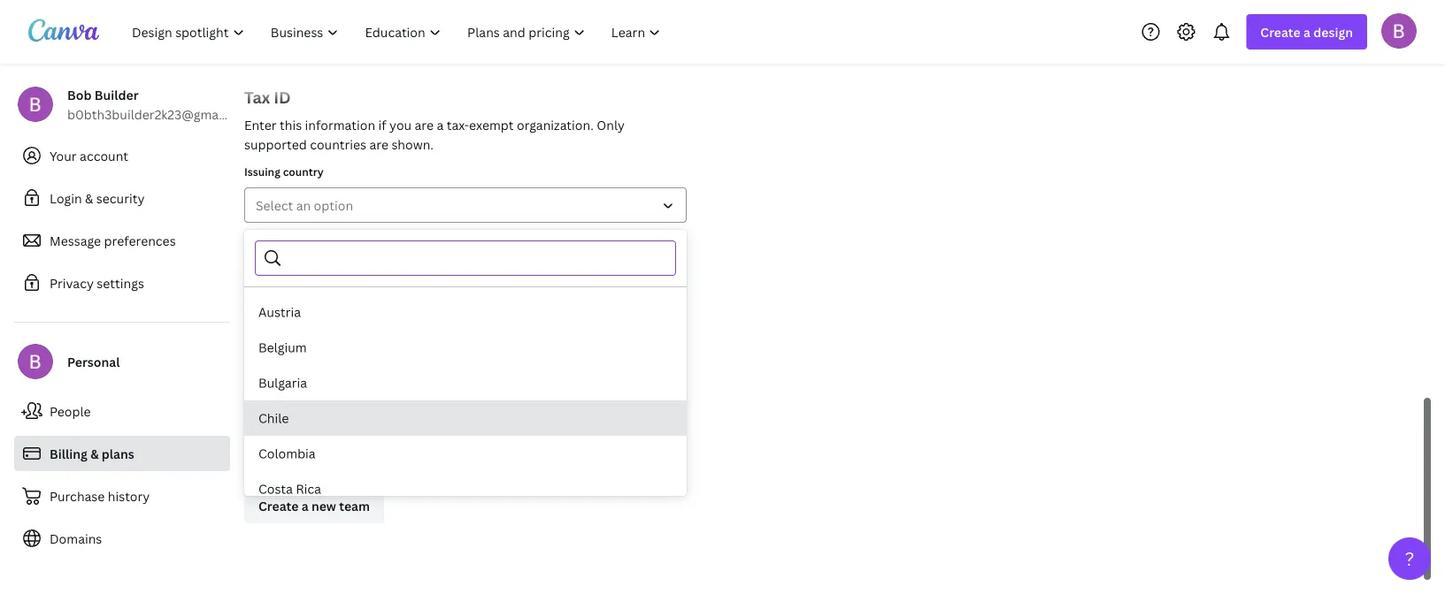 Task type: locate. For each thing, give the bounding box(es) containing it.
a left tax-
[[437, 116, 444, 133]]

tax inside 'tax id enter this information if you are a tax-exempt organization. only supported countries are shown.'
[[244, 86, 270, 108]]

id down is
[[264, 316, 275, 330]]

0 vertical spatial are
[[415, 116, 434, 133]]

tax
[[244, 86, 270, 108], [244, 316, 261, 330]]

2 horizontal spatial a
[[1304, 23, 1311, 40]]

create inside button
[[258, 498, 299, 515]]

new
[[311, 498, 336, 515]]

purchase history
[[50, 488, 150, 505]]

plans
[[102, 446, 134, 462]]

create a design
[[1261, 23, 1353, 40]]

1 horizontal spatial a
[[437, 116, 444, 133]]

id up "this"
[[274, 86, 291, 108]]

&
[[85, 190, 93, 207], [90, 446, 99, 462]]

costa
[[258, 481, 293, 498]]

1 horizontal spatial create
[[1261, 23, 1301, 40]]

create inside dropdown button
[[1261, 23, 1301, 40]]

list box containing austria
[[244, 295, 687, 595]]

id.
[[426, 293, 438, 305]]

1 vertical spatial this
[[244, 376, 262, 388]]

name
[[325, 233, 353, 248], [290, 293, 313, 305]]

information
[[305, 116, 375, 133]]

belgium
[[258, 339, 307, 356]]

this left will
[[244, 376, 262, 388]]

exempt
[[469, 116, 514, 133]]

1 vertical spatial name
[[290, 293, 313, 305]]

people link
[[14, 394, 230, 429]]

costa rica option
[[244, 472, 687, 507]]

0 vertical spatial name
[[325, 233, 353, 248]]

1 vertical spatial tax
[[244, 316, 261, 330]]

message preferences
[[50, 232, 176, 249]]

purchase
[[50, 488, 105, 505]]

tax up belgium
[[244, 316, 261, 330]]

billing & plans link
[[14, 436, 230, 472]]

a left design
[[1304, 23, 1311, 40]]

None search field
[[290, 242, 665, 275]]

chile button
[[244, 401, 687, 436]]

0 vertical spatial create
[[1261, 23, 1301, 40]]

login & security
[[50, 190, 145, 207]]

a inside button
[[302, 498, 309, 515]]

1 vertical spatial your
[[327, 376, 346, 388]]

0 vertical spatial your
[[389, 293, 409, 305]]

name down option
[[325, 233, 353, 248]]

team
[[244, 446, 286, 467]]

id for tax id
[[264, 316, 275, 330]]

2 vertical spatial a
[[302, 498, 309, 515]]

a for create a new team
[[302, 498, 309, 515]]

organization.
[[517, 116, 594, 133]]

team
[[339, 498, 370, 515]]

only
[[597, 116, 625, 133]]

this for this is the name registered under your tax id.
[[244, 293, 262, 305]]

a inside dropdown button
[[1304, 23, 1311, 40]]

id
[[274, 86, 291, 108], [264, 316, 275, 330]]

1 vertical spatial are
[[370, 136, 389, 153]]

name right the
[[290, 293, 313, 305]]

0 vertical spatial &
[[85, 190, 93, 207]]

1 this from the top
[[244, 293, 262, 305]]

0 horizontal spatial a
[[302, 498, 309, 515]]

create a new team
[[258, 498, 370, 515]]

privacy settings
[[50, 275, 144, 292]]

create for create a new team
[[258, 498, 299, 515]]

colombia button
[[244, 436, 687, 472]]

0 horizontal spatial create
[[258, 498, 299, 515]]

create
[[1261, 23, 1301, 40], [258, 498, 299, 515]]

belgium button
[[244, 330, 687, 366]]

bob builder image
[[1382, 13, 1417, 48]]

0 vertical spatial a
[[1304, 23, 1311, 40]]

tax id
[[244, 316, 275, 330]]

your
[[389, 293, 409, 305], [327, 376, 346, 388]]

a left new
[[302, 498, 309, 515]]

0 horizontal spatial name
[[290, 293, 313, 305]]

login & security link
[[14, 181, 230, 216]]

tax up the enter
[[244, 86, 270, 108]]

& left plans
[[90, 446, 99, 462]]

a
[[1304, 23, 1311, 40], [437, 116, 444, 133], [302, 498, 309, 515]]

bulgaria
[[258, 375, 307, 392]]

your right on
[[327, 376, 346, 388]]

are up the shown.
[[415, 116, 434, 133]]

this left is
[[244, 293, 262, 305]]

tax for tax id
[[244, 316, 261, 330]]

Enter your tax ID text field
[[256, 341, 675, 374]]

this
[[244, 293, 262, 305], [244, 376, 262, 388]]

& for login
[[85, 190, 93, 207]]

1 vertical spatial a
[[437, 116, 444, 133]]

0 vertical spatial tax
[[244, 86, 270, 108]]

chile
[[258, 410, 289, 427]]

personal
[[67, 354, 120, 370]]

are
[[415, 116, 434, 133], [370, 136, 389, 153]]

create a new team button
[[244, 489, 384, 524]]

list box
[[244, 295, 687, 595]]

option
[[314, 197, 353, 214]]

0 vertical spatial this
[[244, 293, 262, 305]]

1 vertical spatial id
[[264, 316, 275, 330]]

1 tax from the top
[[244, 86, 270, 108]]

1 vertical spatial create
[[258, 498, 299, 515]]

1 horizontal spatial are
[[415, 116, 434, 133]]

tax-
[[447, 116, 469, 133]]

id inside 'tax id enter this information if you are a tax-exempt organization. only supported countries are shown.'
[[274, 86, 291, 108]]

are down if
[[370, 136, 389, 153]]

& right login
[[85, 190, 93, 207]]

your left tax
[[389, 293, 409, 305]]

if
[[378, 116, 386, 133]]

2 tax from the top
[[244, 316, 261, 330]]

austria option
[[244, 295, 687, 330]]

2 this from the top
[[244, 376, 262, 388]]

under
[[361, 293, 387, 305]]

colombia
[[258, 446, 316, 462]]

create for create a design
[[1261, 23, 1301, 40]]

1 horizontal spatial your
[[389, 293, 409, 305]]

0 vertical spatial id
[[274, 86, 291, 108]]

chile option
[[244, 401, 687, 436]]

this will appear on your invoice.
[[244, 376, 382, 388]]

1 vertical spatial &
[[90, 446, 99, 462]]



Task type: vqa. For each thing, say whether or not it's contained in the screenshot.
pixelify image at the right bottom
no



Task type: describe. For each thing, give the bounding box(es) containing it.
is
[[264, 293, 271, 305]]

billing
[[50, 446, 87, 462]]

the
[[273, 293, 287, 305]]

tax id enter this information if you are a tax-exempt organization. only supported countries are shown.
[[244, 86, 625, 153]]

0 horizontal spatial your
[[327, 376, 346, 388]]

domains link
[[14, 521, 230, 557]]

on
[[313, 376, 325, 388]]

legal
[[244, 233, 272, 248]]

? button
[[1389, 538, 1431, 581]]

0 horizontal spatial are
[[370, 136, 389, 153]]

registered
[[316, 293, 359, 305]]

message preferences link
[[14, 223, 230, 258]]

austria button
[[244, 295, 687, 330]]

message
[[50, 232, 101, 249]]

billing & plans
[[50, 446, 134, 462]]

an
[[296, 197, 311, 214]]

tax
[[411, 293, 424, 305]]

enter
[[244, 116, 277, 133]]

your account
[[50, 147, 128, 164]]

create a design button
[[1246, 14, 1367, 50]]

a for create a design
[[1304, 23, 1311, 40]]

top level navigation element
[[120, 14, 676, 50]]

will
[[264, 376, 279, 388]]

privacy settings link
[[14, 266, 230, 301]]

bulgaria button
[[244, 366, 687, 401]]

this
[[280, 116, 302, 133]]

supported
[[244, 136, 307, 153]]

security
[[96, 190, 145, 207]]

your
[[50, 147, 77, 164]]

costa rica
[[258, 481, 321, 498]]

& for billing
[[90, 446, 99, 462]]

costa rica button
[[244, 472, 687, 507]]

this is the name registered under your tax id.
[[244, 293, 438, 305]]

issuing country
[[244, 164, 324, 179]]

preferences
[[104, 232, 176, 249]]

settings
[[97, 275, 144, 292]]

this for this will appear on your invoice.
[[244, 376, 262, 388]]

appear
[[281, 376, 311, 388]]

invoice.
[[348, 376, 382, 388]]

your account link
[[14, 138, 230, 173]]

design
[[1314, 23, 1353, 40]]

login
[[50, 190, 82, 207]]

privacy
[[50, 275, 94, 292]]

rica
[[296, 481, 321, 498]]

tax for tax id enter this information if you are a tax-exempt organization. only supported countries are shown.
[[244, 86, 270, 108]]

bob builder b0bth3builder2k23@gmail.com
[[67, 86, 255, 123]]

?
[[1405, 547, 1415, 572]]

austria
[[258, 304, 301, 321]]

history
[[108, 488, 150, 505]]

1 horizontal spatial name
[[325, 233, 353, 248]]

builder
[[95, 86, 139, 103]]

issuing
[[244, 164, 280, 179]]

b0bth3builder2k23@gmail.com
[[67, 106, 255, 123]]

countries
[[310, 136, 366, 153]]

legal company name
[[244, 233, 353, 248]]

id for tax id enter this information if you are a tax-exempt organization. only supported countries are shown.
[[274, 86, 291, 108]]

Enter your legal company name text field
[[256, 258, 675, 291]]

colombia option
[[244, 436, 687, 472]]

bob
[[67, 86, 92, 103]]

you
[[389, 116, 412, 133]]

people
[[50, 403, 91, 420]]

select an option
[[256, 197, 353, 214]]

Select an option button
[[244, 188, 687, 223]]

a inside 'tax id enter this information if you are a tax-exempt organization. only supported countries are shown.'
[[437, 116, 444, 133]]

company
[[274, 233, 322, 248]]

belgium option
[[244, 330, 687, 366]]

country
[[283, 164, 324, 179]]

domains
[[50, 531, 102, 547]]

account
[[80, 147, 128, 164]]

shown.
[[392, 136, 434, 153]]

purchase history link
[[14, 479, 230, 514]]

select
[[256, 197, 293, 214]]

bulgaria option
[[244, 366, 687, 401]]



